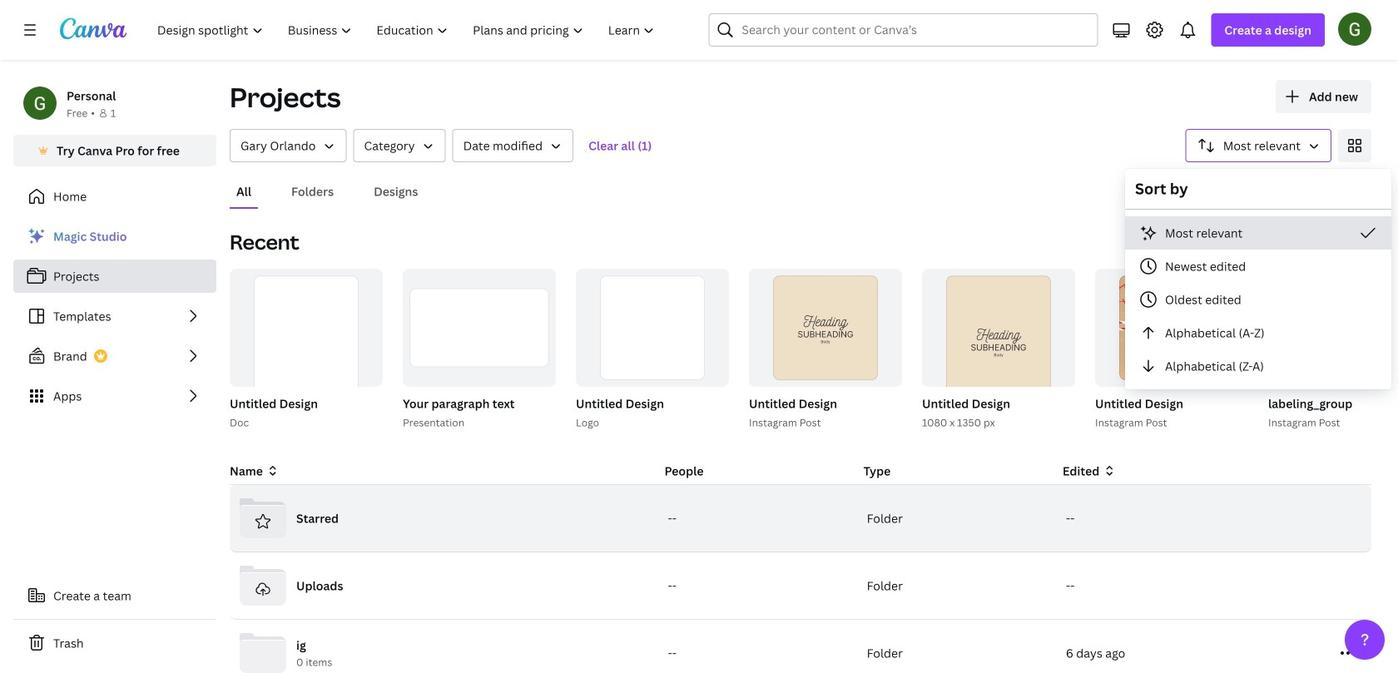 Task type: describe. For each thing, give the bounding box(es) containing it.
12 group from the left
[[1265, 269, 1398, 431]]

9 group from the left
[[922, 269, 1075, 407]]

11 group from the left
[[1095, 269, 1248, 387]]

4 group from the left
[[573, 269, 729, 431]]

5 option from the top
[[1125, 350, 1391, 383]]

Search search field
[[742, 14, 1065, 46]]

Category button
[[353, 129, 446, 162]]

Date modified button
[[452, 129, 573, 162]]

7 group from the left
[[749, 269, 902, 387]]

1 group from the left
[[226, 269, 383, 431]]

gary orlando image
[[1338, 12, 1371, 46]]



Task type: locate. For each thing, give the bounding box(es) containing it.
4 option from the top
[[1125, 316, 1391, 350]]

5 group from the left
[[576, 269, 729, 387]]

Owner button
[[230, 129, 347, 162]]

None search field
[[709, 13, 1098, 47]]

10 group from the left
[[1092, 269, 1248, 431]]

group
[[226, 269, 383, 431], [230, 269, 383, 424], [399, 269, 556, 431], [573, 269, 729, 431], [576, 269, 729, 387], [746, 269, 902, 431], [749, 269, 902, 387], [919, 269, 1075, 431], [922, 269, 1075, 407], [1092, 269, 1248, 431], [1095, 269, 1248, 387], [1265, 269, 1398, 431]]

option
[[1125, 216, 1391, 250], [1125, 250, 1391, 283], [1125, 283, 1391, 316], [1125, 316, 1391, 350], [1125, 350, 1391, 383]]

sort by list box
[[1125, 216, 1391, 383]]

list
[[13, 220, 216, 413]]

2 group from the left
[[230, 269, 383, 424]]

3 group from the left
[[399, 269, 556, 431]]

6 group from the left
[[746, 269, 902, 431]]

3 option from the top
[[1125, 283, 1391, 316]]

1 option from the top
[[1125, 216, 1391, 250]]

top level navigation element
[[146, 13, 669, 47]]

2 option from the top
[[1125, 250, 1391, 283]]

8 group from the left
[[919, 269, 1075, 431]]

Sort by button
[[1186, 129, 1331, 162]]



Task type: vqa. For each thing, say whether or not it's contained in the screenshot.
"message"
no



